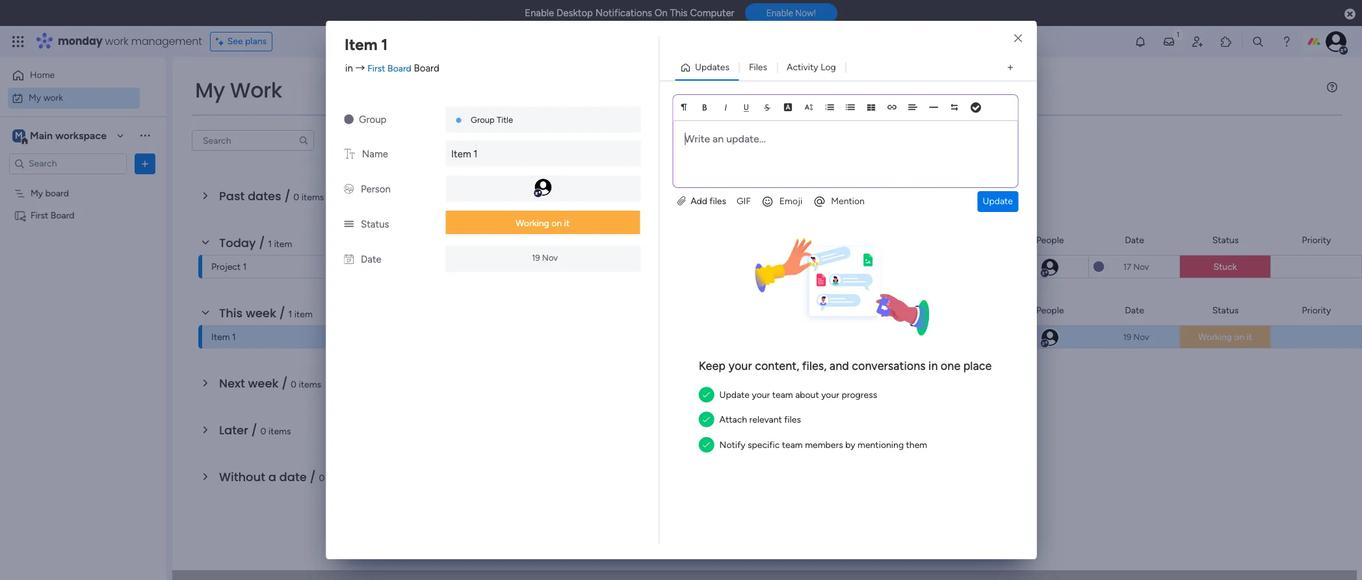 Task type: describe. For each thing, give the bounding box(es) containing it.
attach
[[720, 415, 747, 426]]

working inside item 1 dialog
[[516, 218, 549, 229]]

title inside item 1 dialog
[[497, 115, 513, 125]]

add
[[691, 196, 708, 207]]

&bull; bullets image
[[846, 103, 855, 112]]

work for my
[[43, 92, 63, 103]]

this week / 1 item
[[219, 305, 313, 321]]

m
[[15, 130, 23, 141]]

1 horizontal spatial item 1
[[345, 35, 388, 54]]

my work
[[29, 92, 63, 103]]

17
[[1124, 262, 1132, 272]]

italic image
[[721, 103, 730, 112]]

by
[[846, 440, 856, 451]]

Filter dashboard by text search field
[[192, 130, 314, 151]]

workspace selection element
[[12, 128, 109, 145]]

1 horizontal spatial group title
[[920, 333, 962, 343]]

dates
[[248, 188, 281, 204]]

nov inside item 1 dialog
[[542, 253, 558, 262]]

1 inside today / 1 item
[[268, 239, 272, 250]]

emoji button
[[756, 191, 808, 212]]

board down my board link
[[814, 305, 838, 316]]

see
[[227, 36, 243, 47]]

1 horizontal spatial my board
[[768, 262, 806, 273]]

size image
[[805, 103, 814, 112]]

mention button
[[808, 191, 870, 212]]

search everything image
[[1252, 35, 1265, 48]]

person
[[361, 183, 391, 195]]

workspace
[[55, 129, 107, 141]]

computer
[[690, 7, 735, 19]]

home button
[[8, 65, 140, 86]]

status inside item 1 dialog
[[361, 219, 389, 230]]

0 horizontal spatial files
[[710, 196, 727, 207]]

name
[[362, 148, 388, 160]]

log
[[821, 62, 836, 73]]

item inside this week / 1 item
[[294, 309, 313, 320]]

2 vertical spatial status
[[1213, 305, 1239, 316]]

v2 status image
[[344, 219, 354, 230]]

strikethrough image
[[763, 103, 772, 112]]

0 horizontal spatial item 1
[[211, 332, 236, 343]]

work
[[230, 75, 282, 105]]

link image
[[888, 103, 897, 112]]

line image
[[929, 103, 939, 112]]

week for next
[[248, 375, 279, 392]]

main workspace
[[30, 129, 107, 141]]

without a date / 0 items
[[219, 469, 350, 485]]

without
[[219, 469, 265, 485]]

my inside button
[[29, 92, 41, 103]]

and
[[830, 359, 849, 373]]

board right 'first board' link
[[414, 62, 440, 74]]

notify specific team members by mentioning them
[[720, 440, 928, 451]]

project 1
[[211, 261, 247, 273]]

1 image
[[1173, 27, 1184, 41]]

activity log button
[[777, 57, 846, 78]]

board inside my board link
[[782, 262, 806, 273]]

0 inside later / 0 items
[[261, 426, 266, 437]]

mention
[[831, 196, 865, 207]]

list box containing my board
[[0, 180, 166, 402]]

1 vertical spatial status
[[1213, 234, 1239, 246]]

add files
[[689, 196, 727, 207]]

0 horizontal spatial item
[[211, 332, 230, 343]]

desktop
[[557, 7, 593, 19]]

search image
[[299, 135, 309, 146]]

notifications
[[596, 7, 652, 19]]

on inside item 1 dialog
[[552, 218, 562, 229]]

mentioning
[[858, 440, 904, 451]]

today / 1 item
[[219, 235, 292, 251]]

progress
[[842, 390, 878, 401]]

one
[[941, 359, 961, 373]]

0 inside without a date / 0 items
[[319, 473, 325, 484]]

update your team about your progress
[[720, 390, 878, 401]]

2 horizontal spatial item 1
[[451, 148, 478, 160]]

notifications image
[[1134, 35, 1147, 48]]

1 vertical spatial item
[[451, 148, 471, 160]]

later / 0 items
[[219, 422, 291, 438]]

my work
[[195, 75, 282, 105]]

rtl ltr image
[[950, 103, 959, 112]]

1 priority from the top
[[1303, 234, 1332, 246]]

enable now!
[[767, 8, 816, 18]]

first board
[[31, 210, 75, 221]]

see plans
[[227, 36, 267, 47]]

about
[[796, 390, 819, 401]]

bold image
[[701, 103, 710, 112]]

1 people from the top
[[1037, 234, 1064, 246]]

0 horizontal spatial first
[[31, 210, 48, 221]]

working on it inside item 1 dialog
[[516, 218, 570, 229]]

items inside without a date / 0 items
[[327, 473, 350, 484]]

gif button
[[732, 191, 756, 212]]

keep your content, files, and conversations in one place
[[699, 359, 992, 373]]

1 horizontal spatial in
[[929, 359, 938, 373]]

17 nov
[[1124, 262, 1150, 272]]

align image
[[909, 103, 918, 112]]

activity
[[787, 62, 819, 73]]

0 vertical spatial date
[[1125, 234, 1145, 246]]

a
[[268, 469, 276, 485]]

my board link
[[766, 256, 886, 279]]

2 vertical spatial date
[[1125, 305, 1145, 316]]

0 horizontal spatial group
[[359, 114, 387, 126]]

activity log
[[787, 62, 836, 73]]

table image
[[867, 103, 876, 112]]

items inside later / 0 items
[[269, 426, 291, 437]]

updates
[[695, 62, 730, 73]]

first inside in → first board board
[[368, 63, 385, 74]]

1 horizontal spatial item
[[345, 35, 378, 54]]

format image
[[680, 103, 689, 112]]

home
[[30, 70, 55, 81]]

customize
[[436, 135, 480, 146]]

notify
[[720, 440, 746, 451]]

emoji
[[780, 196, 803, 207]]

customize button
[[415, 130, 485, 151]]

→
[[355, 62, 365, 74]]

help image
[[1281, 35, 1294, 48]]

plans
[[245, 36, 267, 47]]

enable for enable now!
[[767, 8, 794, 18]]

2 horizontal spatial group
[[920, 333, 944, 343]]



Task type: locate. For each thing, give the bounding box(es) containing it.
dapulse attachment image
[[678, 196, 686, 207]]

dapulse date column image
[[344, 254, 354, 265]]

in left one
[[929, 359, 938, 373]]

week right next at bottom left
[[248, 375, 279, 392]]

items inside next week / 0 items
[[299, 379, 321, 390]]

team for about
[[773, 390, 793, 401]]

0 inside past dates / 0 items
[[294, 192, 299, 203]]

group right "v2 sun" image
[[359, 114, 387, 126]]

0 inside next week / 0 items
[[291, 379, 297, 390]]

0 horizontal spatial this
[[219, 305, 243, 321]]

files button
[[740, 57, 777, 78]]

week down project 1
[[246, 305, 276, 321]]

work for monday
[[105, 34, 128, 49]]

monday
[[58, 34, 102, 49]]

0 vertical spatial priority
[[1303, 234, 1332, 246]]

see plans button
[[210, 32, 273, 51]]

item 1
[[345, 35, 388, 54], [451, 148, 478, 160], [211, 332, 236, 343]]

update for update your team about your progress
[[720, 390, 750, 401]]

1 horizontal spatial item
[[294, 309, 313, 320]]

invite members image
[[1192, 35, 1205, 48]]

dapulse text column image
[[344, 148, 355, 160]]

item 1 up next at bottom left
[[211, 332, 236, 343]]

underline image
[[742, 103, 751, 112]]

update inside button
[[983, 196, 1013, 207]]

attach relevant files
[[720, 415, 801, 426]]

stuck
[[1214, 261, 1237, 273]]

date
[[279, 469, 307, 485]]

0 vertical spatial 19 nov
[[532, 253, 558, 262]]

main
[[30, 129, 53, 141]]

19
[[532, 253, 540, 262], [1124, 332, 1132, 342]]

0 horizontal spatial my board
[[31, 188, 69, 199]]

0 horizontal spatial board
[[45, 188, 69, 199]]

files right add
[[710, 196, 727, 207]]

status down the stuck
[[1213, 305, 1239, 316]]

1 vertical spatial work
[[43, 92, 63, 103]]

it
[[564, 218, 570, 229], [1247, 332, 1253, 343]]

members
[[805, 440, 843, 451]]

enable now! button
[[745, 3, 838, 23]]

0 horizontal spatial item
[[274, 239, 292, 250]]

0 horizontal spatial on
[[552, 218, 562, 229]]

0 horizontal spatial group title
[[471, 115, 513, 125]]

working
[[516, 218, 549, 229], [1199, 332, 1232, 343]]

title
[[497, 115, 513, 125], [946, 333, 962, 343]]

date right dapulse date column icon
[[361, 254, 382, 265]]

0 vertical spatial working on it
[[516, 218, 570, 229]]

1 horizontal spatial files
[[785, 415, 801, 426]]

1 horizontal spatial title
[[946, 333, 962, 343]]

None search field
[[192, 130, 314, 151]]

0 horizontal spatial title
[[497, 115, 513, 125]]

nov
[[542, 253, 558, 262], [1134, 262, 1150, 272], [1134, 332, 1150, 342]]

0 vertical spatial work
[[105, 34, 128, 49]]

work
[[105, 34, 128, 49], [43, 92, 63, 103]]

1 vertical spatial my board
[[768, 262, 806, 273]]

this down project 1
[[219, 305, 243, 321]]

0 vertical spatial week
[[246, 305, 276, 321]]

0 horizontal spatial update
[[720, 390, 750, 401]]

1 horizontal spatial working on it
[[1199, 332, 1253, 343]]

1. numbers image
[[825, 103, 835, 112]]

today
[[219, 235, 256, 251]]

1 vertical spatial team
[[782, 440, 803, 451]]

files down update your team about your progress
[[785, 415, 801, 426]]

0 up later / 0 items
[[291, 379, 297, 390]]

item 1 down customize
[[451, 148, 478, 160]]

0 vertical spatial people
[[1037, 234, 1064, 246]]

monday work management
[[58, 34, 202, 49]]

group up one
[[920, 333, 944, 343]]

item 1 up →
[[345, 35, 388, 54]]

team right the specific
[[782, 440, 803, 451]]

items inside past dates / 0 items
[[302, 192, 324, 203]]

team
[[773, 390, 793, 401], [782, 440, 803, 451]]

0 right dates
[[294, 192, 299, 203]]

workspace image
[[12, 128, 25, 143]]

inbox image
[[1163, 35, 1176, 48]]

0 vertical spatial board
[[45, 188, 69, 199]]

1 vertical spatial 19
[[1124, 332, 1132, 342]]

updates button
[[675, 57, 740, 78]]

list box
[[0, 180, 166, 402]]

2 horizontal spatial item
[[451, 148, 471, 160]]

1 vertical spatial item
[[294, 309, 313, 320]]

work down home
[[43, 92, 63, 103]]

1 vertical spatial files
[[785, 415, 801, 426]]

enable left desktop
[[525, 7, 554, 19]]

files
[[749, 62, 768, 73]]

date inside item 1 dialog
[[361, 254, 382, 265]]

work right monday
[[105, 34, 128, 49]]

0 horizontal spatial working
[[516, 218, 549, 229]]

0 vertical spatial update
[[983, 196, 1013, 207]]

enable left now!
[[767, 8, 794, 18]]

2 people from the top
[[1037, 305, 1064, 316]]

1 vertical spatial update
[[720, 390, 750, 401]]

later
[[219, 422, 248, 438]]

1 vertical spatial people
[[1037, 305, 1064, 316]]

0 vertical spatial files
[[710, 196, 727, 207]]

checklist image
[[971, 103, 982, 113]]

board
[[45, 188, 69, 199], [782, 262, 806, 273]]

add view image
[[1008, 63, 1013, 73]]

relevant
[[750, 415, 782, 426]]

1 vertical spatial working
[[1199, 332, 1232, 343]]

0 vertical spatial on
[[552, 218, 562, 229]]

0 vertical spatial team
[[773, 390, 793, 401]]

0 horizontal spatial enable
[[525, 7, 554, 19]]

2 vertical spatial item 1
[[211, 332, 236, 343]]

2 priority from the top
[[1303, 305, 1332, 316]]

files
[[710, 196, 727, 207], [785, 415, 801, 426]]

1 horizontal spatial 19
[[1124, 332, 1132, 342]]

content,
[[755, 359, 800, 373]]

1 horizontal spatial working
[[1199, 332, 1232, 343]]

0
[[294, 192, 299, 203], [291, 379, 297, 390], [261, 426, 266, 437], [319, 473, 325, 484]]

board up my board link
[[814, 234, 838, 246]]

my
[[195, 75, 225, 105], [29, 92, 41, 103], [31, 188, 43, 199], [768, 262, 780, 273]]

0 vertical spatial title
[[497, 115, 513, 125]]

board inside in → first board board
[[388, 63, 412, 74]]

Search in workspace field
[[27, 156, 109, 171]]

v2 sun image
[[344, 114, 354, 126]]

0 right the date
[[319, 473, 325, 484]]

1 vertical spatial first
[[31, 210, 48, 221]]

work inside button
[[43, 92, 63, 103]]

board right →
[[388, 63, 412, 74]]

0 vertical spatial item
[[274, 239, 292, 250]]

date down 17 nov
[[1125, 305, 1145, 316]]

0 vertical spatial in
[[345, 62, 353, 74]]

19 nov inside item 1 dialog
[[532, 253, 558, 262]]

1 vertical spatial date
[[361, 254, 382, 265]]

enable
[[525, 7, 554, 19], [767, 8, 794, 18]]

on
[[552, 218, 562, 229], [1235, 332, 1245, 343]]

1 inside this week / 1 item
[[288, 309, 292, 320]]

project
[[211, 261, 241, 273]]

1 horizontal spatial board
[[782, 262, 806, 273]]

enable for enable desktop notifications on this computer
[[525, 7, 554, 19]]

1 vertical spatial on
[[1235, 332, 1245, 343]]

files,
[[803, 359, 827, 373]]

board
[[414, 62, 440, 74], [388, 63, 412, 74], [51, 210, 75, 221], [814, 234, 838, 246], [814, 305, 838, 316]]

1 vertical spatial it
[[1247, 332, 1253, 343]]

1 horizontal spatial it
[[1247, 332, 1253, 343]]

group title up one
[[920, 333, 962, 343]]

update for update
[[983, 196, 1013, 207]]

item 1 dialog
[[0, 0, 1363, 580]]

in left →
[[345, 62, 353, 74]]

apps image
[[1220, 35, 1233, 48]]

0 vertical spatial first
[[368, 63, 385, 74]]

1 vertical spatial priority
[[1303, 305, 1332, 316]]

item up →
[[345, 35, 378, 54]]

shareable board image
[[14, 209, 26, 221]]

first board link
[[368, 63, 412, 74]]

1 vertical spatial item 1
[[451, 148, 478, 160]]

on
[[655, 7, 668, 19]]

group title inside item 1 dialog
[[471, 115, 513, 125]]

1 vertical spatial title
[[946, 333, 962, 343]]

19 inside item 1 dialog
[[532, 253, 540, 262]]

item up next at bottom left
[[211, 332, 230, 343]]

this right on
[[670, 7, 688, 19]]

them
[[906, 440, 928, 451]]

specific
[[748, 440, 780, 451]]

status up the stuck
[[1213, 234, 1239, 246]]

0 vertical spatial status
[[361, 219, 389, 230]]

your for team
[[752, 390, 770, 401]]

team left about
[[773, 390, 793, 401]]

my work button
[[8, 87, 140, 108]]

first
[[368, 63, 385, 74], [31, 210, 48, 221]]

0 horizontal spatial 19 nov
[[532, 253, 558, 262]]

group title up customize
[[471, 115, 513, 125]]

in → first board board
[[345, 62, 440, 74]]

1 horizontal spatial on
[[1235, 332, 1245, 343]]

week for this
[[246, 305, 276, 321]]

next week / 0 items
[[219, 375, 321, 392]]

group up customize
[[471, 115, 495, 125]]

0 horizontal spatial in
[[345, 62, 353, 74]]

close image
[[1015, 34, 1022, 44]]

your for content,
[[729, 359, 752, 373]]

management
[[131, 34, 202, 49]]

1 vertical spatial 19 nov
[[1124, 332, 1150, 342]]

v2 multiple person column image
[[344, 183, 354, 195]]

0 horizontal spatial 19
[[532, 253, 540, 262]]

board right the shareable board image
[[51, 210, 75, 221]]

1 horizontal spatial first
[[368, 63, 385, 74]]

1 horizontal spatial update
[[983, 196, 1013, 207]]

1 vertical spatial in
[[929, 359, 938, 373]]

1 horizontal spatial enable
[[767, 8, 794, 18]]

your right about
[[822, 390, 840, 401]]

update button
[[978, 191, 1019, 212]]

dapulse close image
[[1345, 8, 1356, 21]]

group
[[359, 114, 387, 126], [471, 115, 495, 125], [920, 333, 944, 343]]

0 vertical spatial it
[[564, 218, 570, 229]]

item down customize
[[451, 148, 471, 160]]

0 vertical spatial item 1
[[345, 35, 388, 54]]

in
[[345, 62, 353, 74], [929, 359, 938, 373]]

past dates / 0 items
[[219, 188, 324, 204]]

next
[[219, 375, 245, 392]]

gif
[[737, 196, 751, 207]]

your right keep
[[729, 359, 752, 373]]

item
[[345, 35, 378, 54], [451, 148, 471, 160], [211, 332, 230, 343]]

past
[[219, 188, 245, 204]]

enable desktop notifications on this computer
[[525, 7, 735, 19]]

0 vertical spatial my board
[[31, 188, 69, 199]]

1 vertical spatial this
[[219, 305, 243, 321]]

19 nov
[[532, 253, 558, 262], [1124, 332, 1150, 342]]

jacob simon image
[[1326, 31, 1347, 52]]

first right →
[[368, 63, 385, 74]]

0 horizontal spatial work
[[43, 92, 63, 103]]

1 vertical spatial week
[[248, 375, 279, 392]]

1 horizontal spatial work
[[105, 34, 128, 49]]

0 vertical spatial group title
[[471, 115, 513, 125]]

0 vertical spatial working
[[516, 218, 549, 229]]

select product image
[[12, 35, 25, 48]]

update
[[983, 196, 1013, 207], [720, 390, 750, 401]]

1 horizontal spatial 19 nov
[[1124, 332, 1150, 342]]

conversations
[[852, 359, 926, 373]]

0 right later at the left bottom
[[261, 426, 266, 437]]

priority
[[1303, 234, 1332, 246], [1303, 305, 1332, 316]]

status
[[361, 219, 389, 230], [1213, 234, 1239, 246], [1213, 305, 1239, 316]]

your up 'attach relevant files' on the right bottom
[[752, 390, 770, 401]]

item inside today / 1 item
[[274, 239, 292, 250]]

2 vertical spatial item
[[211, 332, 230, 343]]

working on it
[[516, 218, 570, 229], [1199, 332, 1253, 343]]

0 vertical spatial this
[[670, 7, 688, 19]]

status right v2 status image
[[361, 219, 389, 230]]

0 vertical spatial 19
[[532, 253, 540, 262]]

place
[[964, 359, 992, 373]]

0 horizontal spatial working on it
[[516, 218, 570, 229]]

week
[[246, 305, 276, 321], [248, 375, 279, 392]]

1 vertical spatial working on it
[[1199, 332, 1253, 343]]

my board
[[31, 188, 69, 199], [768, 262, 806, 273]]

enable inside button
[[767, 8, 794, 18]]

first right the shareable board image
[[31, 210, 48, 221]]

1 vertical spatial group title
[[920, 333, 962, 343]]

keep
[[699, 359, 726, 373]]

text color image
[[784, 103, 793, 112]]

1 vertical spatial board
[[782, 262, 806, 273]]

date up 17 nov
[[1125, 234, 1145, 246]]

1 horizontal spatial group
[[471, 115, 495, 125]]

0 horizontal spatial it
[[564, 218, 570, 229]]

it inside item 1 dialog
[[564, 218, 570, 229]]

team for members
[[782, 440, 803, 451]]

now!
[[796, 8, 816, 18]]

0 vertical spatial item
[[345, 35, 378, 54]]

group title
[[471, 115, 513, 125], [920, 333, 962, 343]]

1 horizontal spatial this
[[670, 7, 688, 19]]

option
[[0, 181, 166, 184]]



Task type: vqa. For each thing, say whether or not it's contained in the screenshot.
conference
no



